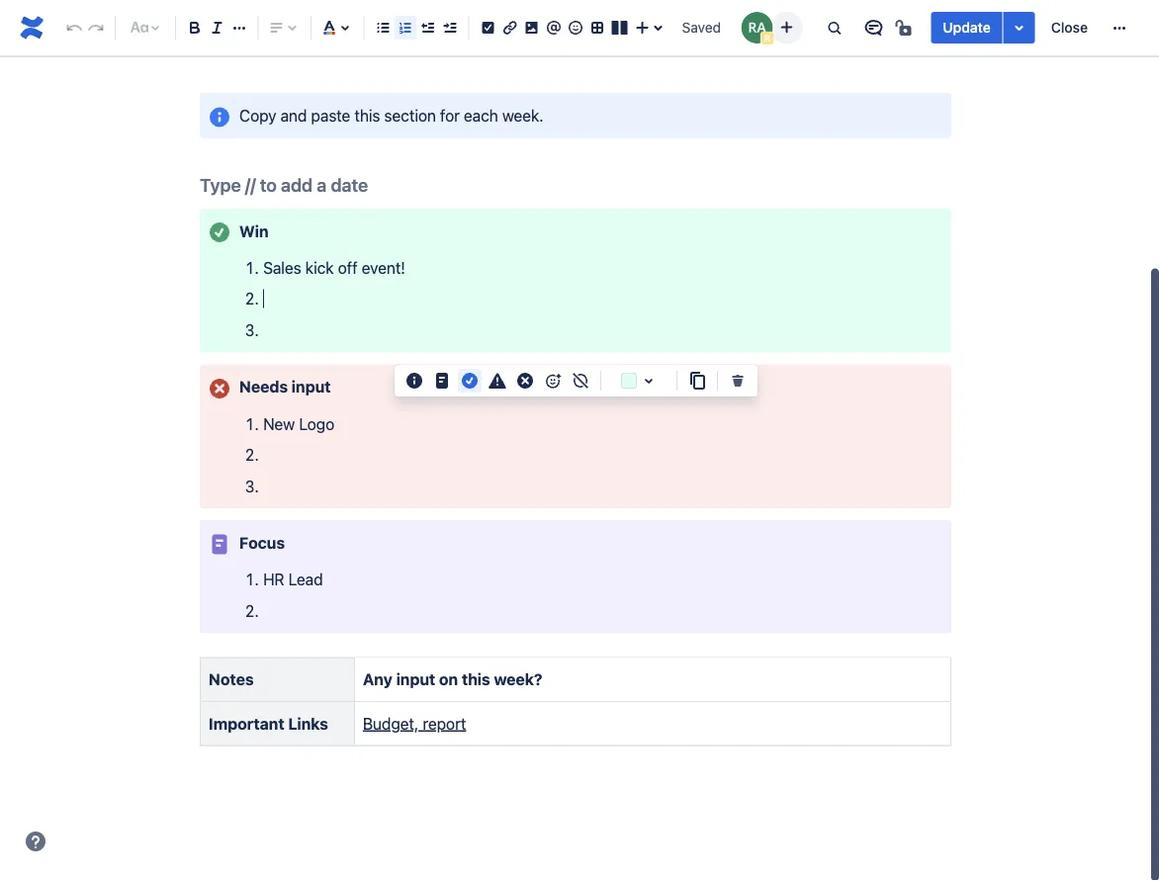 Task type: describe. For each thing, give the bounding box(es) containing it.
no restrictions image
[[894, 16, 917, 40]]

undo ⌘z image
[[62, 16, 86, 40]]

close button
[[1039, 12, 1100, 44]]

hr
[[263, 571, 284, 590]]

copy image
[[686, 369, 709, 393]]

this for on
[[462, 671, 490, 690]]

budget,
[[363, 715, 419, 733]]

link image
[[498, 16, 522, 40]]

needs
[[239, 378, 288, 397]]

hr lead
[[263, 571, 323, 590]]

logo
[[299, 415, 335, 434]]

paste
[[311, 106, 350, 125]]

notes
[[209, 671, 254, 690]]

links
[[288, 715, 328, 733]]

any input on this week?
[[363, 671, 542, 690]]

panel error image
[[208, 377, 231, 401]]

any
[[363, 671, 393, 690]]

and
[[281, 106, 307, 125]]

important links
[[209, 715, 328, 733]]

copy
[[239, 106, 276, 125]]

remove image
[[726, 369, 750, 393]]

input for needs
[[292, 378, 331, 397]]

add image, video, or file image
[[520, 16, 544, 40]]

win
[[239, 222, 269, 241]]

focus
[[239, 534, 285, 553]]

editor add emoji image
[[541, 369, 565, 393]]

event!
[[362, 259, 405, 278]]

copy and paste this section for each week.
[[239, 106, 544, 125]]

on
[[439, 671, 458, 690]]

ruby anderson image
[[741, 12, 773, 44]]

background color image
[[637, 369, 661, 393]]

section
[[384, 106, 436, 125]]

success image
[[458, 369, 482, 393]]

table image
[[586, 16, 610, 40]]

adjust update settings image
[[1008, 16, 1032, 40]]

new logo
[[263, 415, 335, 434]]

saved
[[682, 19, 721, 36]]

help image
[[24, 830, 47, 854]]

redo ⌘⇧z image
[[84, 16, 108, 40]]

more image
[[1108, 16, 1132, 40]]



Task type: vqa. For each thing, say whether or not it's contained in the screenshot.
images.
no



Task type: locate. For each thing, give the bounding box(es) containing it.
needs input
[[239, 378, 331, 397]]

Main content area, start typing to enter text. text field
[[188, 93, 964, 763]]

mention image
[[542, 16, 566, 40]]

0 vertical spatial this
[[355, 106, 380, 125]]

comment icon image
[[862, 16, 886, 40]]

outdent ⇧tab image
[[416, 16, 439, 40]]

this
[[355, 106, 380, 125], [462, 671, 490, 690]]

sales kick off event!
[[263, 259, 405, 278]]

off
[[338, 259, 358, 278]]

each
[[464, 106, 498, 125]]

budget, report
[[363, 715, 466, 733]]

indent tab image
[[438, 16, 461, 40]]

confluence image
[[16, 12, 47, 44], [16, 12, 47, 44]]

for
[[440, 106, 460, 125]]

remove emoji image
[[569, 369, 593, 393]]

info image
[[403, 369, 426, 393]]

input for any
[[396, 671, 435, 690]]

1 horizontal spatial this
[[462, 671, 490, 690]]

find and replace image
[[822, 16, 846, 40]]

week?
[[494, 671, 542, 690]]

update
[[943, 19, 991, 36]]

sales
[[263, 259, 301, 278]]

emoji image
[[564, 16, 588, 40]]

this for paste
[[355, 106, 380, 125]]

panel note image
[[208, 533, 231, 557]]

0 horizontal spatial input
[[292, 378, 331, 397]]

error image
[[513, 369, 537, 393]]

0 horizontal spatial this
[[355, 106, 380, 125]]

invite to edit image
[[775, 15, 799, 39]]

input up logo
[[292, 378, 331, 397]]

this right on
[[462, 671, 490, 690]]

new
[[263, 415, 295, 434]]

close
[[1051, 19, 1088, 36]]

week.
[[502, 106, 544, 125]]

warning image
[[486, 369, 509, 393]]

update button
[[931, 12, 1003, 44]]

input left on
[[396, 671, 435, 690]]

0 vertical spatial input
[[292, 378, 331, 397]]

layouts image
[[608, 16, 631, 40]]

report
[[423, 715, 466, 733]]

bullet list ⌘⇧8 image
[[371, 16, 395, 40]]

important
[[209, 715, 284, 733]]

1 vertical spatial this
[[462, 671, 490, 690]]

1 vertical spatial input
[[396, 671, 435, 690]]

panel info image
[[208, 106, 231, 129]]

panel success image
[[208, 221, 231, 245]]

lead
[[289, 571, 323, 590]]

numbered list ⌘⇧7 image
[[393, 16, 417, 40]]

this right the paste
[[355, 106, 380, 125]]

1 horizontal spatial input
[[396, 671, 435, 690]]

italic ⌘i image
[[206, 16, 229, 40]]

action item image
[[476, 16, 500, 40]]

note image
[[430, 369, 454, 393]]

more formatting image
[[227, 16, 251, 40]]

kick
[[305, 259, 334, 278]]

input
[[292, 378, 331, 397], [396, 671, 435, 690]]

bold ⌘b image
[[183, 16, 207, 40]]



